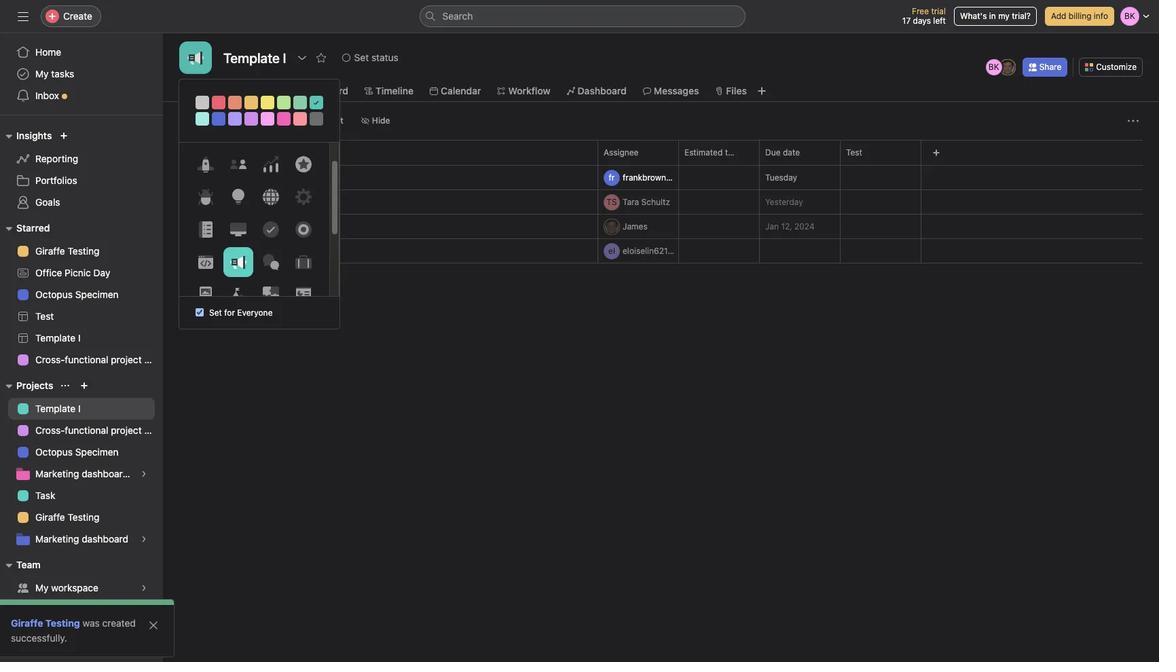 Task type: locate. For each thing, give the bounding box(es) containing it.
3 completed checkbox from the top
[[197, 243, 213, 259]]

template i down test link
[[35, 332, 81, 344]]

workflow
[[508, 85, 551, 96]]

specimen inside starred "element"
[[75, 289, 119, 300]]

portfolios
[[35, 175, 77, 186]]

2 i from the top
[[78, 403, 81, 414]]

cross-functional project plan inside starred "element"
[[35, 354, 163, 365]]

share button
[[1023, 58, 1068, 77]]

octopus specimen up marketing dashboards link
[[35, 446, 119, 458]]

2 template i link from the top
[[8, 398, 155, 420]]

0 horizontal spatial task
[[35, 490, 55, 501]]

row containing 1
[[163, 190, 1160, 215]]

set for set for everyone
[[209, 308, 222, 318]]

template i link
[[8, 327, 155, 349], [8, 398, 155, 420]]

template i link down new project or portfolio icon
[[8, 398, 155, 420]]

my inside the 'global' element
[[35, 68, 49, 79]]

0 vertical spatial set
[[354, 52, 369, 63]]

row containing fr
[[163, 165, 1160, 190]]

completed image up bug image
[[197, 169, 213, 186]]

my down the team
[[35, 582, 49, 594]]

1 plan from the top
[[144, 354, 163, 365]]

my
[[35, 68, 49, 79], [35, 582, 49, 594]]

0 vertical spatial testing
[[68, 245, 100, 257]]

cross-functional project plan inside projects element
[[35, 425, 163, 436]]

0 vertical spatial octopus
[[35, 289, 73, 300]]

functional for 2nd "cross-functional project plan" link from the bottom of the page
[[65, 354, 108, 365]]

1 octopus from the top
[[35, 289, 73, 300]]

1 horizontal spatial task
[[182, 147, 200, 158]]

giraffe down task link
[[35, 512, 65, 523]]

tara schultz
[[623, 197, 670, 207]]

1 completed checkbox from the top
[[197, 169, 213, 186]]

giraffe testing down task link
[[35, 512, 100, 523]]

completed checkbox inside 'test a' cell
[[197, 243, 213, 259]]

light bulb image
[[230, 189, 246, 205]]

yesterday
[[766, 197, 803, 207]]

el
[[609, 246, 615, 256]]

completed image down notebook image
[[197, 243, 213, 259]]

task down marketing dashboards link
[[35, 490, 55, 501]]

task inside "row"
[[182, 147, 200, 158]]

0 vertical spatial test
[[846, 147, 863, 158]]

giraffe up office
[[35, 245, 65, 257]]

0 vertical spatial octopus specimen link
[[8, 284, 155, 306]]

1 template i link from the top
[[8, 327, 155, 349]]

1 vertical spatial template
[[35, 403, 76, 414]]

insights element
[[0, 124, 163, 216]]

add for add task
[[196, 115, 212, 126]]

giraffe testing link up the marketing dashboard
[[8, 507, 155, 528]]

2 vertical spatial giraffe testing link
[[11, 617, 80, 629]]

notebook image
[[197, 221, 214, 238]]

0 vertical spatial giraffe
[[35, 245, 65, 257]]

1 vertical spatial project
[[111, 425, 142, 436]]

status
[[372, 52, 399, 63]]

plan inside projects element
[[144, 425, 163, 436]]

1 vertical spatial template i link
[[8, 398, 155, 420]]

ja right bk
[[1003, 62, 1012, 72]]

cross-functional project plan link up new project or portfolio icon
[[8, 349, 163, 371]]

cross-functional project plan up dashboards
[[35, 425, 163, 436]]

james
[[623, 221, 648, 231]]

2 cross-functional project plan from the top
[[35, 425, 163, 436]]

add left billing
[[1052, 11, 1067, 21]]

starred element
[[0, 216, 163, 374]]

2 project from the top
[[111, 425, 142, 436]]

octopus down office
[[35, 289, 73, 300]]

1 vertical spatial cross-functional project plan
[[35, 425, 163, 436]]

row containing el
[[163, 238, 1160, 264]]

0 vertical spatial template i link
[[8, 327, 155, 349]]

octopus specimen inside projects element
[[35, 446, 119, 458]]

1 vertical spatial testing
[[68, 512, 100, 523]]

testing inside projects element
[[68, 512, 100, 523]]

1 project from the top
[[111, 354, 142, 365]]

1 vertical spatial test
[[35, 310, 54, 322]]

octopus specimen for picnic
[[35, 289, 119, 300]]

timeline link
[[365, 84, 414, 98]]

1 vertical spatial cross-
[[35, 425, 65, 436]]

cross-functional project plan
[[35, 354, 163, 365], [35, 425, 163, 436]]

star image
[[295, 156, 311, 173]]

functional inside starred "element"
[[65, 354, 108, 365]]

page layout image
[[197, 287, 214, 303]]

2 vertical spatial giraffe testing
[[11, 617, 80, 629]]

0 vertical spatial cross-functional project plan link
[[8, 349, 163, 371]]

2 marketing from the top
[[35, 533, 79, 545]]

marketing
[[35, 468, 79, 480], [35, 533, 79, 545]]

1 vertical spatial plan
[[144, 425, 163, 436]]

0 vertical spatial cross-functional project plan
[[35, 354, 163, 365]]

cross-functional project plan link
[[8, 349, 163, 371], [8, 420, 163, 442]]

calendar link
[[430, 84, 481, 98]]

completed image for el
[[197, 243, 213, 259]]

0 vertical spatial marketing
[[35, 468, 79, 480]]

functional for second "cross-functional project plan" link
[[65, 425, 108, 436]]

1 vertical spatial completed image
[[197, 218, 213, 235]]

template i
[[35, 332, 81, 344], [35, 403, 81, 414]]

task…
[[237, 270, 263, 281]]

0 vertical spatial completed checkbox
[[197, 169, 213, 186]]

marketing dashboard link
[[8, 528, 155, 550]]

0 vertical spatial i
[[78, 332, 81, 344]]

1 vertical spatial functional
[[65, 425, 108, 436]]

search button
[[419, 5, 746, 27]]

octopus up marketing dashboards link
[[35, 446, 73, 458]]

completed image down completed checkbox
[[197, 218, 213, 235]]

set for everyone
[[209, 308, 273, 318]]

see details, my workspace image
[[140, 584, 148, 592]]

1 vertical spatial octopus specimen
[[35, 446, 119, 458]]

1 completed image from the top
[[197, 194, 213, 210]]

0 vertical spatial task
[[182, 147, 200, 158]]

add for add task…
[[217, 270, 235, 281]]

i down new project or portfolio icon
[[78, 403, 81, 414]]

2 completed image from the top
[[197, 218, 213, 235]]

1 marketing from the top
[[35, 468, 79, 480]]

completed checkbox down completed checkbox
[[197, 218, 213, 235]]

estimated
[[685, 147, 723, 158]]

completed image up notebook image
[[197, 194, 213, 210]]

octopus specimen inside starred "element"
[[35, 289, 119, 300]]

specimen for functional
[[75, 446, 119, 458]]

add field image
[[933, 149, 941, 157]]

1 vertical spatial giraffe
[[35, 512, 65, 523]]

test
[[846, 147, 863, 158], [35, 310, 54, 322]]

template for 2nd template i link from the bottom
[[35, 332, 76, 344]]

octopus specimen
[[35, 289, 119, 300], [35, 446, 119, 458]]

my left tasks
[[35, 68, 49, 79]]

specimen down day
[[75, 289, 119, 300]]

ja left "james"
[[608, 221, 616, 231]]

1 my from the top
[[35, 68, 49, 79]]

template inside projects element
[[35, 403, 76, 414]]

2 vertical spatial completed checkbox
[[197, 243, 213, 259]]

template i down show options, current sort, top icon
[[35, 403, 81, 414]]

board
[[322, 85, 348, 96]]

giraffe testing link
[[8, 240, 155, 262], [8, 507, 155, 528], [11, 617, 80, 629]]

0 horizontal spatial test
[[35, 310, 54, 322]]

add left task
[[196, 115, 212, 126]]

specimen
[[75, 289, 119, 300], [75, 446, 119, 458]]

workspace
[[51, 582, 98, 594]]

1 cross-functional project plan from the top
[[35, 354, 163, 365]]

1 vertical spatial task
[[35, 490, 55, 501]]

None text field
[[220, 46, 290, 70]]

check image
[[263, 221, 279, 238]]

2 octopus specimen link from the top
[[8, 442, 155, 463]]

i inside projects element
[[78, 403, 81, 414]]

task for task
[[35, 490, 55, 501]]

completed image
[[197, 169, 213, 186], [197, 243, 213, 259]]

octopus specimen link inside starred "element"
[[8, 284, 155, 306]]

fr button
[[604, 169, 676, 186]]

testing up office picnic day link
[[68, 245, 100, 257]]

template i for 2nd template i link from the bottom
[[35, 332, 81, 344]]

ja
[[1003, 62, 1012, 72], [608, 221, 616, 231]]

2 vertical spatial testing
[[45, 617, 80, 629]]

template down test link
[[35, 332, 76, 344]]

giraffe testing inside starred "element"
[[35, 245, 100, 257]]

0 vertical spatial completed image
[[197, 194, 213, 210]]

plan inside starred "element"
[[144, 354, 163, 365]]

specimen for picnic
[[75, 289, 119, 300]]

eloiselin621@gmail.com
[[623, 246, 715, 256]]

reporting
[[35, 153, 78, 164]]

trial
[[932, 6, 946, 16]]

completed image
[[197, 194, 213, 210], [197, 218, 213, 235]]

0 vertical spatial specimen
[[75, 289, 119, 300]]

0 vertical spatial template
[[35, 332, 76, 344]]

test right date
[[846, 147, 863, 158]]

cross- up projects
[[35, 354, 65, 365]]

set status
[[354, 52, 399, 63]]

test down office
[[35, 310, 54, 322]]

1 vertical spatial completed checkbox
[[197, 218, 213, 235]]

megaphone image
[[230, 254, 246, 270]]

octopus for cross-
[[35, 446, 73, 458]]

my tasks
[[35, 68, 74, 79]]

0 horizontal spatial set
[[209, 308, 222, 318]]

specimen inside projects element
[[75, 446, 119, 458]]

ja inside "row"
[[608, 221, 616, 231]]

2 template i from the top
[[35, 403, 81, 414]]

1 vertical spatial octopus specimen link
[[8, 442, 155, 463]]

1 template i from the top
[[35, 332, 81, 344]]

tuesday
[[766, 173, 798, 183]]

estimated time
[[685, 147, 742, 158]]

testing down task link
[[68, 512, 100, 523]]

cross-functional project plan up new project or portfolio icon
[[35, 354, 163, 365]]

template down show options, current sort, top icon
[[35, 403, 76, 414]]

project inside starred "element"
[[111, 354, 142, 365]]

octopus specimen link down picnic
[[8, 284, 155, 306]]

see details, marketing dashboard image
[[140, 535, 148, 543]]

test link
[[8, 306, 155, 327]]

template i link up new project or portfolio icon
[[8, 327, 155, 349]]

0 vertical spatial cross-
[[35, 354, 65, 365]]

inbox link
[[8, 85, 155, 107]]

day
[[93, 267, 110, 279]]

my inside "link"
[[35, 582, 49, 594]]

2 my from the top
[[35, 582, 49, 594]]

1 i from the top
[[78, 332, 81, 344]]

projects
[[16, 380, 53, 391]]

set left for
[[209, 308, 222, 318]]

1 vertical spatial my
[[35, 582, 49, 594]]

1 vertical spatial i
[[78, 403, 81, 414]]

office
[[35, 267, 62, 279]]

created
[[102, 617, 136, 629]]

completed image inside determine goal 'cell'
[[197, 169, 213, 186]]

completed image inside 'test a' cell
[[197, 243, 213, 259]]

what's in my trial? button
[[954, 7, 1037, 26]]

functional inside projects element
[[65, 425, 108, 436]]

testing inside starred "element"
[[68, 245, 100, 257]]

add up mountain flag icon
[[217, 270, 235, 281]]

row containing task name
[[163, 140, 1160, 165]]

0 vertical spatial octopus specimen
[[35, 289, 119, 300]]

set left status
[[354, 52, 369, 63]]

marketing up the team
[[35, 533, 79, 545]]

1 horizontal spatial test
[[846, 147, 863, 158]]

test inside starred "element"
[[35, 310, 54, 322]]

0 vertical spatial project
[[111, 354, 142, 365]]

task inside task link
[[35, 490, 55, 501]]

completed checkbox for eloiselin621@gmail.com
[[197, 243, 213, 259]]

show options image
[[297, 52, 307, 63]]

2 functional from the top
[[65, 425, 108, 436]]

1 vertical spatial specimen
[[75, 446, 119, 458]]

giraffe testing link up picnic
[[8, 240, 155, 262]]

set inside dropdown button
[[354, 52, 369, 63]]

2 completed image from the top
[[197, 243, 213, 259]]

hide sidebar image
[[18, 11, 29, 22]]

task
[[214, 115, 230, 126]]

dashboard link
[[567, 84, 627, 98]]

project down test link
[[111, 354, 142, 365]]

cross-functional project plan link up marketing dashboards
[[8, 420, 163, 442]]

add task… row
[[163, 263, 1160, 288]]

add inside row
[[217, 270, 235, 281]]

files link
[[716, 84, 747, 98]]

1 functional from the top
[[65, 354, 108, 365]]

2 plan from the top
[[144, 425, 163, 436]]

1 vertical spatial giraffe testing
[[35, 512, 100, 523]]

list link
[[251, 84, 278, 98]]

0 vertical spatial template i
[[35, 332, 81, 344]]

cross- down show options, current sort, top icon
[[35, 425, 65, 436]]

1 completed image from the top
[[197, 169, 213, 186]]

1 octopus specimen from the top
[[35, 289, 119, 300]]

create
[[63, 10, 92, 22]]

0 vertical spatial plan
[[144, 354, 163, 365]]

functional up new project or portfolio icon
[[65, 354, 108, 365]]

row containing ja
[[163, 214, 1160, 239]]

specimen up dashboards
[[75, 446, 119, 458]]

Completed checkbox
[[197, 169, 213, 186], [197, 218, 213, 235], [197, 243, 213, 259]]

octopus specimen down picnic
[[35, 289, 119, 300]]

ts
[[607, 197, 617, 207]]

i down test link
[[78, 332, 81, 344]]

completed checkbox inside find objective cell
[[197, 218, 213, 235]]

1 vertical spatial giraffe testing link
[[8, 507, 155, 528]]

row
[[163, 140, 1160, 165], [179, 164, 1143, 166], [163, 165, 1160, 190], [163, 190, 1160, 215], [163, 214, 1160, 239], [163, 238, 1160, 264]]

dashboard
[[82, 533, 128, 545]]

2 cross- from the top
[[35, 425, 65, 436]]

0 vertical spatial completed image
[[197, 169, 213, 186]]

0 vertical spatial giraffe testing
[[35, 245, 100, 257]]

task for task name
[[182, 147, 200, 158]]

template inside starred "element"
[[35, 332, 76, 344]]

add billing info
[[1052, 11, 1109, 21]]

1 vertical spatial octopus
[[35, 446, 73, 458]]

0 vertical spatial functional
[[65, 354, 108, 365]]

set
[[354, 52, 369, 63], [209, 308, 222, 318]]

add
[[1052, 11, 1067, 21], [196, 115, 212, 126], [217, 270, 235, 281], [201, 297, 221, 309]]

marketing for marketing dashboard
[[35, 533, 79, 545]]

1 cross- from the top
[[35, 354, 65, 365]]

Test A text field
[[214, 244, 248, 258]]

testing up invite
[[45, 617, 80, 629]]

giraffe testing up the office picnic day
[[35, 245, 100, 257]]

2 octopus from the top
[[35, 446, 73, 458]]

functional up marketing dashboards
[[65, 425, 108, 436]]

2 specimen from the top
[[75, 446, 119, 458]]

more actions image
[[1128, 115, 1139, 126]]

1 vertical spatial completed image
[[197, 243, 213, 259]]

template i inside projects element
[[35, 403, 81, 414]]

octopus inside projects element
[[35, 446, 73, 458]]

1 vertical spatial marketing
[[35, 533, 79, 545]]

2 octopus specimen from the top
[[35, 446, 119, 458]]

add task button
[[179, 111, 236, 130]]

gear image
[[295, 189, 311, 205]]

name
[[202, 147, 223, 158]]

1 specimen from the top
[[75, 289, 119, 300]]

0 vertical spatial giraffe testing link
[[8, 240, 155, 262]]

my tasks link
[[8, 63, 155, 85]]

1 horizontal spatial ja
[[1003, 62, 1012, 72]]

Completed checkbox
[[197, 194, 213, 210]]

template i inside starred "element"
[[35, 332, 81, 344]]

giraffe inside projects element
[[35, 512, 65, 523]]

hide button
[[355, 111, 396, 130]]

2 template from the top
[[35, 403, 76, 414]]

test inside "row"
[[846, 147, 863, 158]]

2 completed checkbox from the top
[[197, 218, 213, 235]]

giraffe up successfully.
[[11, 617, 43, 629]]

octopus inside starred "element"
[[35, 289, 73, 300]]

1 horizontal spatial set
[[354, 52, 369, 63]]

inbox
[[35, 90, 59, 101]]

1 octopus specimen link from the top
[[8, 284, 155, 306]]

completed checkbox up bug image
[[197, 169, 213, 186]]

functional
[[65, 354, 108, 365], [65, 425, 108, 436]]

giraffe testing link up successfully.
[[11, 617, 80, 629]]

marketing up task link
[[35, 468, 79, 480]]

1 vertical spatial ja
[[608, 221, 616, 231]]

task left "name"
[[182, 147, 200, 158]]

completed checkbox down notebook image
[[197, 243, 213, 259]]

invite
[[38, 639, 63, 650]]

my
[[999, 11, 1010, 21]]

date
[[783, 147, 800, 158]]

0 horizontal spatial ja
[[608, 221, 616, 231]]

add left for
[[201, 297, 221, 309]]

octopus specimen link up marketing dashboards
[[8, 442, 155, 463]]

add to starred image
[[316, 52, 326, 63]]

testing
[[68, 245, 100, 257], [68, 512, 100, 523], [45, 617, 80, 629]]

1 vertical spatial cross-functional project plan link
[[8, 420, 163, 442]]

0 vertical spatial ja
[[1003, 62, 1012, 72]]

0 vertical spatial my
[[35, 68, 49, 79]]

i
[[78, 332, 81, 344], [78, 403, 81, 414]]

search
[[443, 10, 473, 22]]

completed image inside write a task name cell
[[197, 194, 213, 210]]

overview link
[[182, 84, 235, 98]]

giraffe testing up successfully.
[[11, 617, 80, 629]]

1 vertical spatial set
[[209, 308, 222, 318]]

1 template from the top
[[35, 332, 76, 344]]

project up see details, marketing dashboards 'icon' on the bottom left
[[111, 425, 142, 436]]

header untitled section tree grid
[[163, 165, 1160, 288]]

chat bubbles image
[[263, 254, 279, 270]]

1 vertical spatial template i
[[35, 403, 81, 414]]

dashboard
[[578, 85, 627, 96]]



Task type: vqa. For each thing, say whether or not it's contained in the screenshot.
WORKSPACE'S
no



Task type: describe. For each thing, give the bounding box(es) containing it.
new project or portfolio image
[[80, 382, 89, 390]]

add section
[[201, 297, 261, 309]]

jan 12, 2024
[[766, 221, 815, 232]]

global element
[[0, 33, 163, 115]]

picnic
[[65, 267, 91, 279]]

octopus specimen link for functional
[[8, 442, 155, 463]]

plan for 2nd "cross-functional project plan" link from the bottom of the page
[[144, 354, 163, 365]]

files
[[726, 85, 747, 96]]

timeline
[[376, 85, 414, 96]]

list
[[262, 85, 278, 96]]

in
[[990, 11, 996, 21]]

time
[[725, 147, 742, 158]]

giraffe inside starred "element"
[[35, 245, 65, 257]]

html image
[[197, 254, 214, 270]]

fr
[[609, 172, 615, 182]]

office picnic day link
[[8, 262, 155, 284]]

portfolios link
[[8, 170, 155, 192]]

insights
[[16, 130, 52, 141]]

everyone
[[237, 308, 273, 318]]

1 cross-functional project plan link from the top
[[8, 349, 163, 371]]

my workspace link
[[8, 577, 155, 599]]

1 button
[[302, 195, 322, 209]]

octopus specimen link for picnic
[[8, 284, 155, 306]]

computer image
[[230, 221, 246, 238]]

my for my workspace
[[35, 582, 49, 594]]

share
[[1040, 62, 1062, 72]]

starred
[[16, 222, 50, 234]]

projects element
[[0, 374, 163, 553]]

target image
[[295, 221, 311, 238]]

1
[[305, 197, 309, 207]]

teams element
[[0, 553, 163, 602]]

bug image
[[197, 189, 214, 205]]

Set for Everyone checkbox
[[196, 309, 204, 317]]

free
[[912, 6, 929, 16]]

completed image for fr
[[197, 169, 213, 186]]

rocket image
[[197, 156, 214, 173]]

goals link
[[8, 192, 155, 213]]

determine goal cell
[[163, 165, 598, 190]]

team
[[16, 559, 41, 571]]

tara
[[623, 197, 639, 207]]

was
[[83, 617, 100, 629]]

goals
[[35, 196, 60, 208]]

board link
[[311, 84, 348, 98]]

2 vertical spatial giraffe
[[11, 617, 43, 629]]

add tab image
[[757, 86, 768, 96]]

tasks
[[51, 68, 74, 79]]

add task…
[[217, 270, 263, 281]]

project inside projects element
[[111, 425, 142, 436]]

messages
[[654, 85, 699, 96]]

cross- inside projects element
[[35, 425, 65, 436]]

close image
[[148, 620, 159, 631]]

office picnic day
[[35, 267, 110, 279]]

test a cell
[[163, 238, 598, 264]]

projects button
[[0, 378, 53, 394]]

i inside starred "element"
[[78, 332, 81, 344]]

starred button
[[0, 220, 50, 236]]

completed image for ts
[[197, 194, 213, 210]]

left
[[934, 16, 946, 26]]

template i for first template i link from the bottom
[[35, 403, 81, 414]]

see details, marketing dashboards image
[[140, 470, 148, 478]]

Find objective text field
[[214, 220, 282, 233]]

free trial 17 days left
[[903, 6, 946, 26]]

schultz
[[642, 197, 670, 207]]

giraffe testing inside projects element
[[35, 512, 100, 523]]

was created successfully.
[[11, 617, 136, 644]]

assignee
[[604, 147, 639, 158]]

calendar
[[441, 85, 481, 96]]

hide
[[372, 115, 390, 126]]

2024
[[795, 221, 815, 232]]

12,
[[781, 221, 793, 232]]

template for first template i link from the bottom
[[35, 403, 76, 414]]

marketing dashboards
[[35, 468, 133, 480]]

billing
[[1069, 11, 1092, 21]]

successfully.
[[11, 632, 67, 644]]

presentation image
[[295, 287, 311, 303]]

add task
[[196, 115, 230, 126]]

my for my tasks
[[35, 68, 49, 79]]

mountain flag image
[[230, 287, 246, 303]]

set for set status
[[354, 52, 369, 63]]

completed checkbox inside determine goal 'cell'
[[197, 169, 213, 186]]

17
[[903, 16, 911, 26]]

reporting link
[[8, 148, 155, 170]]

marketing for marketing dashboards
[[35, 468, 79, 480]]

graph image
[[263, 156, 279, 173]]

trial?
[[1012, 11, 1031, 21]]

invite button
[[13, 632, 71, 657]]

puzzle image
[[263, 287, 279, 303]]

write a task name cell
[[163, 190, 598, 215]]

megaphone image
[[187, 50, 204, 66]]

briefcase image
[[295, 254, 311, 270]]

find objective cell
[[163, 214, 598, 239]]

completed checkbox for james
[[197, 218, 213, 235]]

messages link
[[643, 84, 699, 98]]

dashboards
[[82, 468, 133, 480]]

section
[[224, 297, 261, 309]]

customize button
[[1080, 58, 1143, 77]]

Write a task name text field
[[214, 195, 299, 209]]

due
[[766, 147, 781, 158]]

globe image
[[263, 189, 279, 205]]

add for add billing info
[[1052, 11, 1067, 21]]

create button
[[41, 5, 101, 27]]

my workspace
[[35, 582, 98, 594]]

Determine goal text field
[[214, 171, 288, 184]]

days
[[913, 16, 931, 26]]

what's
[[960, 11, 987, 21]]

insights button
[[0, 128, 52, 144]]

bk
[[989, 62, 1000, 72]]

octopus for office
[[35, 289, 73, 300]]

overview
[[193, 85, 235, 96]]

show options, current sort, top image
[[61, 382, 70, 390]]

cross- inside starred "element"
[[35, 354, 65, 365]]

jan
[[766, 221, 779, 232]]

home
[[35, 46, 61, 58]]

home link
[[8, 41, 155, 63]]

2 cross-functional project plan link from the top
[[8, 420, 163, 442]]

1 like. click to like this task image
[[294, 222, 302, 231]]

add for add section
[[201, 297, 221, 309]]

workflow link
[[498, 84, 551, 98]]

people image
[[230, 156, 246, 173]]

completed image for ja
[[197, 218, 213, 235]]

what's in my trial?
[[960, 11, 1031, 21]]

octopus specimen for functional
[[35, 446, 119, 458]]

set status button
[[336, 48, 405, 67]]

add section button
[[179, 291, 267, 315]]

new image
[[60, 132, 68, 140]]

search list box
[[419, 5, 746, 27]]

plan for second "cross-functional project plan" link
[[144, 425, 163, 436]]



